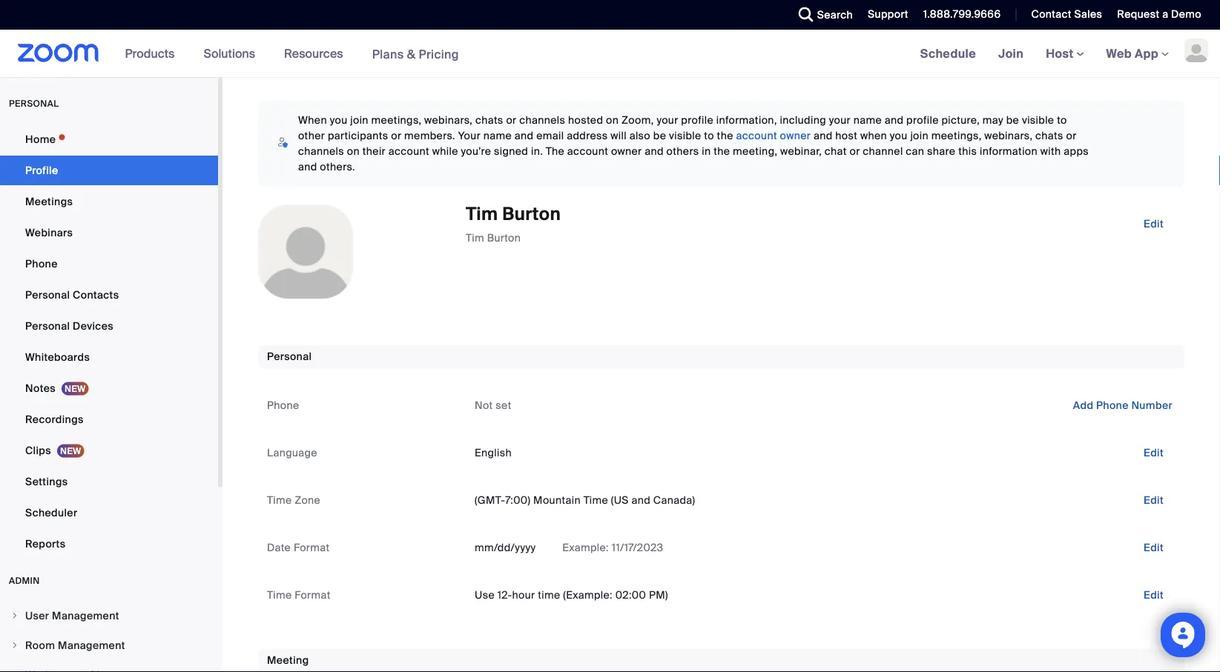 Task type: describe. For each thing, give the bounding box(es) containing it.
plans
[[372, 46, 404, 62]]

host button
[[1046, 46, 1084, 61]]

2 your from the left
[[829, 114, 851, 127]]

meetings, inside the and host when you join meetings, webinars, chats or channels on their account while you're signed in. the account owner and others in the meeting, webinar, chat or channel can share this information with apps and others.
[[932, 129, 982, 143]]

when
[[861, 129, 887, 143]]

contacts
[[73, 288, 119, 302]]

clips
[[25, 444, 51, 458]]

account owner link
[[736, 129, 811, 143]]

example: 11/17/2023
[[560, 542, 663, 555]]

2 tim from the top
[[466, 231, 484, 245]]

reports link
[[0, 530, 218, 559]]

email
[[536, 129, 564, 143]]

meetings navigation
[[909, 30, 1220, 78]]

edit button for use 12-hour time (example: 02:00 pm)
[[1132, 584, 1176, 608]]

zone
[[295, 494, 321, 508]]

user management
[[25, 609, 119, 623]]

&
[[407, 46, 416, 62]]

other
[[298, 129, 325, 143]]

scheduler link
[[0, 499, 218, 528]]

(us
[[611, 494, 629, 508]]

products
[[125, 46, 175, 61]]

2 vertical spatial personal
[[267, 350, 312, 364]]

devices
[[73, 319, 114, 333]]

this
[[959, 145, 977, 158]]

11/17/2023
[[612, 542, 663, 555]]

notes link
[[0, 374, 218, 404]]

their
[[363, 145, 386, 158]]

02:00
[[615, 589, 646, 603]]

or left members.
[[391, 129, 402, 143]]

home
[[25, 132, 56, 146]]

reports
[[25, 537, 66, 551]]

personal menu menu
[[0, 125, 218, 561]]

home link
[[0, 125, 218, 154]]

1 tim from the top
[[466, 203, 498, 226]]

add phone number
[[1073, 399, 1173, 413]]

signed
[[494, 145, 528, 158]]

right image
[[10, 612, 19, 621]]

personal for personal devices
[[25, 319, 70, 333]]

recordings link
[[0, 405, 218, 435]]

with
[[1041, 145, 1061, 158]]

host
[[1046, 46, 1077, 61]]

hosted
[[568, 114, 603, 127]]

contact sales
[[1031, 7, 1103, 21]]

webinars, inside when you join meetings, webinars, chats or channels hosted on zoom, your profile information, including your name and profile picture, may be visible to other participants or members. your name and email address will also be visible to the
[[424, 114, 473, 127]]

management for user management
[[52, 609, 119, 623]]

solutions
[[204, 46, 255, 61]]

account owner
[[736, 129, 811, 143]]

and down also
[[645, 145, 664, 158]]

solutions button
[[204, 30, 262, 77]]

on inside when you join meetings, webinars, chats or channels hosted on zoom, your profile information, including your name and profile picture, may be visible to other participants or members. your name and email address will also be visible to the
[[606, 114, 619, 127]]

user management menu item
[[0, 602, 218, 631]]

web app button
[[1106, 46, 1169, 61]]

request a demo
[[1117, 7, 1202, 21]]

use
[[475, 589, 495, 603]]

and left the others.
[[298, 160, 317, 174]]

0 vertical spatial name
[[854, 114, 882, 127]]

format for time format
[[295, 589, 331, 603]]

4 edit button from the top
[[1132, 537, 1176, 560]]

on inside the and host when you join meetings, webinars, chats or channels on their account while you're signed in. the account owner and others in the meeting, webinar, chat or channel can share this information with apps and others.
[[347, 145, 360, 158]]

personal devices link
[[0, 312, 218, 341]]

search
[[817, 8, 853, 22]]

or up the signed
[[506, 114, 517, 127]]

clips link
[[0, 436, 218, 466]]

channels inside the and host when you join meetings, webinars, chats or channels on their account while you're signed in. the account owner and others in the meeting, webinar, chat or channel can share this information with apps and others.
[[298, 145, 344, 158]]

personal contacts
[[25, 288, 119, 302]]

date format
[[267, 542, 330, 555]]

also
[[630, 129, 651, 143]]

banner containing products
[[0, 30, 1220, 78]]

pricing
[[419, 46, 459, 62]]

edit for english
[[1144, 447, 1164, 460]]

edit for use 12-hour time (example: 02:00 pm)
[[1144, 589, 1164, 603]]

add
[[1073, 399, 1094, 413]]

information
[[980, 145, 1038, 158]]

your
[[458, 129, 481, 143]]

0 vertical spatial be
[[1006, 114, 1019, 127]]

in
[[702, 145, 711, 158]]

whiteboards
[[25, 351, 90, 364]]

format for date format
[[294, 542, 330, 555]]

request
[[1117, 7, 1160, 21]]

join link
[[987, 30, 1035, 77]]

edit button for english
[[1132, 442, 1176, 466]]

mm/dd/yyyy
[[475, 542, 536, 555]]

webinars
[[25, 226, 73, 240]]

personal devices
[[25, 319, 114, 333]]

while
[[432, 145, 458, 158]]

1 vertical spatial be
[[653, 129, 666, 143]]

1 edit button from the top
[[1132, 212, 1176, 236]]

use 12-hour time (example: 02:00 pm)
[[475, 589, 668, 603]]

you're
[[461, 145, 491, 158]]

1 horizontal spatial to
[[1057, 114, 1067, 127]]

zoom logo image
[[18, 44, 99, 62]]

channels inside when you join meetings, webinars, chats or channels hosted on zoom, your profile information, including your name and profile picture, may be visible to other participants or members. your name and email address will also be visible to the
[[519, 114, 565, 127]]

pm)
[[649, 589, 668, 603]]

profile link
[[0, 156, 218, 185]]

you inside when you join meetings, webinars, chats or channels hosted on zoom, your profile information, including your name and profile picture, may be visible to other participants or members. your name and email address will also be visible to the
[[330, 114, 348, 127]]

phone link
[[0, 249, 218, 279]]

set
[[496, 399, 512, 413]]

resources button
[[284, 30, 350, 77]]

not set
[[475, 399, 512, 413]]

whiteboards link
[[0, 343, 218, 372]]

participants
[[328, 129, 388, 143]]

channel
[[863, 145, 903, 158]]

admin menu menu
[[0, 602, 218, 673]]

edit button for (gmt-7:00) mountain time (us and canada)
[[1132, 489, 1176, 513]]

1 your from the left
[[657, 114, 679, 127]]



Task type: vqa. For each thing, say whether or not it's contained in the screenshot.
Cancel
no



Task type: locate. For each thing, give the bounding box(es) containing it.
1 horizontal spatial profile
[[907, 114, 939, 127]]

0 vertical spatial chats
[[475, 114, 503, 127]]

the inside the and host when you join meetings, webinars, chats or channels on their account while you're signed in. the account owner and others in the meeting, webinar, chat or channel can share this information with apps and others.
[[714, 145, 730, 158]]

the down information,
[[717, 129, 734, 143]]

banner
[[0, 30, 1220, 78]]

on up will
[[606, 114, 619, 127]]

1 horizontal spatial owner
[[780, 129, 811, 143]]

phone right add
[[1096, 399, 1129, 413]]

1 vertical spatial to
[[704, 129, 714, 143]]

chats up with at the right top of the page
[[1036, 129, 1064, 143]]

owner
[[780, 129, 811, 143], [611, 145, 642, 158]]

be right also
[[653, 129, 666, 143]]

meetings,
[[371, 114, 422, 127], [932, 129, 982, 143]]

room management menu item
[[0, 632, 218, 660]]

to
[[1057, 114, 1067, 127], [704, 129, 714, 143]]

(example:
[[563, 589, 613, 603]]

1 profile from the left
[[681, 114, 714, 127]]

1 horizontal spatial your
[[829, 114, 851, 127]]

0 vertical spatial management
[[52, 609, 119, 623]]

canada)
[[653, 494, 695, 508]]

edit
[[1144, 217, 1164, 231], [1144, 447, 1164, 460], [1144, 494, 1164, 508], [1144, 542, 1164, 555], [1144, 589, 1164, 603]]

scheduler
[[25, 506, 77, 520]]

profile
[[25, 164, 58, 177]]

webinars, inside the and host when you join meetings, webinars, chats or channels on their account while you're signed in. the account owner and others in the meeting, webinar, chat or channel can share this information with apps and others.
[[985, 129, 1033, 143]]

be
[[1006, 114, 1019, 127], [653, 129, 666, 143]]

right image
[[10, 642, 19, 651], [10, 671, 19, 673]]

information,
[[716, 114, 777, 127]]

1 vertical spatial tim
[[466, 231, 484, 245]]

format
[[294, 542, 330, 555], [295, 589, 331, 603]]

3 edit from the top
[[1144, 494, 1164, 508]]

and
[[885, 114, 904, 127], [515, 129, 534, 143], [814, 129, 833, 143], [645, 145, 664, 158], [298, 160, 317, 174], [632, 494, 651, 508]]

personal contacts link
[[0, 280, 218, 310]]

(gmt-7:00) mountain time (us and canada)
[[475, 494, 695, 508]]

0 horizontal spatial profile
[[681, 114, 714, 127]]

chats inside when you join meetings, webinars, chats or channels hosted on zoom, your profile information, including your name and profile picture, may be visible to other participants or members. your name and email address will also be visible to the
[[475, 114, 503, 127]]

format down the date format on the bottom left of page
[[295, 589, 331, 603]]

0 vertical spatial you
[[330, 114, 348, 127]]

time left (us
[[584, 494, 608, 508]]

0 horizontal spatial meetings,
[[371, 114, 422, 127]]

0 vertical spatial owner
[[780, 129, 811, 143]]

to up "in"
[[704, 129, 714, 143]]

add phone number button
[[1061, 394, 1185, 418]]

room
[[25, 639, 55, 653]]

time left "zone"
[[267, 494, 292, 508]]

0 vertical spatial personal
[[25, 288, 70, 302]]

1 vertical spatial right image
[[10, 671, 19, 673]]

1 vertical spatial webinars,
[[985, 129, 1033, 143]]

1 vertical spatial the
[[714, 145, 730, 158]]

account down address
[[567, 145, 608, 158]]

1.888.799.9666
[[923, 7, 1001, 21]]

1 horizontal spatial webinars,
[[985, 129, 1033, 143]]

0 horizontal spatial join
[[350, 114, 369, 127]]

join inside the and host when you join meetings, webinars, chats or channels on their account while you're signed in. the account owner and others in the meeting, webinar, chat or channel can share this information with apps and others.
[[911, 129, 929, 143]]

channels up email
[[519, 114, 565, 127]]

profile picture image
[[1185, 39, 1208, 62]]

2 horizontal spatial phone
[[1096, 399, 1129, 413]]

language
[[267, 447, 317, 460]]

you inside the and host when you join meetings, webinars, chats or channels on their account while you're signed in. the account owner and others in the meeting, webinar, chat or channel can share this information with apps and others.
[[890, 129, 908, 143]]

user photo image
[[259, 205, 352, 299]]

notes
[[25, 382, 56, 395]]

time for (gmt-7:00) mountain time (us and canada)
[[267, 494, 292, 508]]

2 edit button from the top
[[1132, 442, 1176, 466]]

1 horizontal spatial meetings,
[[932, 129, 982, 143]]

owner inside the and host when you join meetings, webinars, chats or channels on their account while you're signed in. the account owner and others in the meeting, webinar, chat or channel can share this information with apps and others.
[[611, 145, 642, 158]]

others.
[[320, 160, 355, 174]]

0 horizontal spatial on
[[347, 145, 360, 158]]

schedule link
[[909, 30, 987, 77]]

app
[[1135, 46, 1159, 61]]

time for use 12-hour time (example: 02:00 pm)
[[267, 589, 292, 603]]

1 horizontal spatial on
[[606, 114, 619, 127]]

your up host
[[829, 114, 851, 127]]

0 vertical spatial webinars,
[[424, 114, 473, 127]]

2 edit from the top
[[1144, 447, 1164, 460]]

in.
[[531, 145, 543, 158]]

0 horizontal spatial name
[[484, 129, 512, 143]]

1 vertical spatial you
[[890, 129, 908, 143]]

management down user management menu item
[[58, 639, 125, 653]]

profile up the and host when you join meetings, webinars, chats or channels on their account while you're signed in. the account owner and others in the meeting, webinar, chat or channel can share this information with apps and others.
[[681, 114, 714, 127]]

to up with at the right top of the page
[[1057, 114, 1067, 127]]

0 vertical spatial channels
[[519, 114, 565, 127]]

and up in.
[[515, 129, 534, 143]]

and up when on the top of the page
[[885, 114, 904, 127]]

picture,
[[942, 114, 980, 127]]

the
[[546, 145, 565, 158]]

visible up others
[[669, 129, 701, 143]]

may
[[983, 114, 1004, 127]]

time down "date"
[[267, 589, 292, 603]]

7:00)
[[505, 494, 531, 508]]

burton
[[502, 203, 561, 226], [487, 231, 521, 245]]

chats inside the and host when you join meetings, webinars, chats or channels on their account while you're signed in. the account owner and others in the meeting, webinar, chat or channel can share this information with apps and others.
[[1036, 129, 1064, 143]]

management for room management
[[58, 639, 125, 653]]

apps
[[1064, 145, 1089, 158]]

webinars link
[[0, 218, 218, 248]]

and up the chat
[[814, 129, 833, 143]]

room management
[[25, 639, 125, 653]]

edit user photo image
[[294, 246, 318, 259]]

0 vertical spatial right image
[[10, 642, 19, 651]]

products button
[[125, 30, 181, 77]]

web app
[[1106, 46, 1159, 61]]

1 vertical spatial join
[[911, 129, 929, 143]]

2 right image from the top
[[10, 671, 19, 673]]

0 vertical spatial burton
[[502, 203, 561, 226]]

the right "in"
[[714, 145, 730, 158]]

account up the meeting,
[[736, 129, 777, 143]]

0 horizontal spatial to
[[704, 129, 714, 143]]

admin
[[9, 576, 40, 587]]

personal for personal contacts
[[25, 288, 70, 302]]

tim
[[466, 203, 498, 226], [466, 231, 484, 245]]

including
[[780, 114, 826, 127]]

be right may
[[1006, 114, 1019, 127]]

right image left room
[[10, 642, 19, 651]]

owner down will
[[611, 145, 642, 158]]

1 vertical spatial format
[[295, 589, 331, 603]]

visible up with at the right top of the page
[[1022, 114, 1054, 127]]

owner up webinar,
[[780, 129, 811, 143]]

1 vertical spatial personal
[[25, 319, 70, 333]]

demo
[[1171, 7, 1202, 21]]

1 vertical spatial owner
[[611, 145, 642, 158]]

0 vertical spatial the
[[717, 129, 734, 143]]

name up the signed
[[484, 129, 512, 143]]

1 vertical spatial on
[[347, 145, 360, 158]]

settings
[[25, 475, 68, 489]]

example:
[[562, 542, 609, 555]]

right image inside room management menu item
[[10, 642, 19, 651]]

1 horizontal spatial phone
[[267, 399, 299, 413]]

5 edit from the top
[[1144, 589, 1164, 603]]

sales
[[1075, 7, 1103, 21]]

1 vertical spatial channels
[[298, 145, 344, 158]]

1 horizontal spatial be
[[1006, 114, 1019, 127]]

(gmt-
[[475, 494, 505, 508]]

time zone
[[267, 494, 321, 508]]

english
[[475, 447, 512, 460]]

meetings, inside when you join meetings, webinars, chats or channels hosted on zoom, your profile information, including your name and profile picture, may be visible to other participants or members. your name and email address will also be visible to the
[[371, 114, 422, 127]]

personal
[[25, 288, 70, 302], [25, 319, 70, 333], [267, 350, 312, 364]]

edit button
[[1132, 212, 1176, 236], [1132, 442, 1176, 466], [1132, 489, 1176, 513], [1132, 537, 1176, 560], [1132, 584, 1176, 608]]

0 horizontal spatial your
[[657, 114, 679, 127]]

management up room management
[[52, 609, 119, 623]]

phone up "language" on the bottom left
[[267, 399, 299, 413]]

account
[[736, 129, 777, 143], [389, 145, 430, 158], [567, 145, 608, 158]]

0 vertical spatial visible
[[1022, 114, 1054, 127]]

edit for (gmt-7:00) mountain time (us and canada)
[[1144, 494, 1164, 508]]

when
[[298, 114, 327, 127]]

tim burton tim burton
[[466, 203, 561, 245]]

number
[[1132, 399, 1173, 413]]

members.
[[404, 129, 455, 143]]

0 vertical spatial meetings,
[[371, 114, 422, 127]]

1 vertical spatial burton
[[487, 231, 521, 245]]

chats
[[475, 114, 503, 127], [1036, 129, 1064, 143]]

1 horizontal spatial chats
[[1036, 129, 1064, 143]]

webinars, up members.
[[424, 114, 473, 127]]

1 vertical spatial name
[[484, 129, 512, 143]]

webinars, up information
[[985, 129, 1033, 143]]

product information navigation
[[114, 30, 470, 78]]

1 horizontal spatial you
[[890, 129, 908, 143]]

you up participants
[[330, 114, 348, 127]]

settings link
[[0, 467, 218, 497]]

webinars,
[[424, 114, 473, 127], [985, 129, 1033, 143]]

or down host
[[850, 145, 860, 158]]

you up the channel
[[890, 129, 908, 143]]

2 profile from the left
[[907, 114, 939, 127]]

0 vertical spatial join
[[350, 114, 369, 127]]

not
[[475, 399, 493, 413]]

user
[[25, 609, 49, 623]]

others
[[667, 145, 699, 158]]

chat
[[825, 145, 847, 158]]

the inside when you join meetings, webinars, chats or channels hosted on zoom, your profile information, including your name and profile picture, may be visible to other participants or members. your name and email address will also be visible to the
[[717, 129, 734, 143]]

menu item
[[0, 662, 218, 673]]

0 vertical spatial tim
[[466, 203, 498, 226]]

share
[[927, 145, 956, 158]]

0 horizontal spatial chats
[[475, 114, 503, 127]]

meetings, down picture,
[[932, 129, 982, 143]]

and right (us
[[632, 494, 651, 508]]

phone down webinars
[[25, 257, 58, 271]]

meetings, up members.
[[371, 114, 422, 127]]

on
[[606, 114, 619, 127], [347, 145, 360, 158]]

1 horizontal spatial channels
[[519, 114, 565, 127]]

1 vertical spatial visible
[[669, 129, 701, 143]]

0 vertical spatial format
[[294, 542, 330, 555]]

right image down right image
[[10, 671, 19, 673]]

webinar,
[[780, 145, 822, 158]]

recordings
[[25, 413, 84, 427]]

1 vertical spatial chats
[[1036, 129, 1064, 143]]

1 right image from the top
[[10, 642, 19, 651]]

4 edit from the top
[[1144, 542, 1164, 555]]

phone inside button
[[1096, 399, 1129, 413]]

meetings link
[[0, 187, 218, 217]]

1 vertical spatial management
[[58, 639, 125, 653]]

0 vertical spatial to
[[1057, 114, 1067, 127]]

1 edit from the top
[[1144, 217, 1164, 231]]

channels down 'other'
[[298, 145, 344, 158]]

meeting
[[267, 654, 309, 668]]

0 horizontal spatial owner
[[611, 145, 642, 158]]

1 horizontal spatial join
[[911, 129, 929, 143]]

profile up the can
[[907, 114, 939, 127]]

0 horizontal spatial be
[[653, 129, 666, 143]]

account down members.
[[389, 145, 430, 158]]

join up the can
[[911, 129, 929, 143]]

0 horizontal spatial phone
[[25, 257, 58, 271]]

2 horizontal spatial account
[[736, 129, 777, 143]]

0 vertical spatial on
[[606, 114, 619, 127]]

0 horizontal spatial channels
[[298, 145, 344, 158]]

contact sales link
[[1020, 0, 1106, 30], [1031, 7, 1103, 21]]

date
[[267, 542, 291, 555]]

1 horizontal spatial visible
[[1022, 114, 1054, 127]]

0 horizontal spatial you
[[330, 114, 348, 127]]

your
[[657, 114, 679, 127], [829, 114, 851, 127]]

plans & pricing link
[[372, 46, 459, 62], [372, 46, 459, 62]]

5 edit button from the top
[[1132, 584, 1176, 608]]

search button
[[788, 0, 857, 30]]

phone inside "personal menu" menu
[[25, 257, 58, 271]]

3 edit button from the top
[[1132, 489, 1176, 513]]

name up when on the top of the page
[[854, 114, 882, 127]]

chats up your in the top left of the page
[[475, 114, 503, 127]]

support link
[[857, 0, 912, 30], [868, 7, 909, 21]]

0 horizontal spatial webinars,
[[424, 114, 473, 127]]

join
[[350, 114, 369, 127], [911, 129, 929, 143]]

on down participants
[[347, 145, 360, 158]]

mountain
[[533, 494, 581, 508]]

join inside when you join meetings, webinars, chats or channels hosted on zoom, your profile information, including your name and profile picture, may be visible to other participants or members. your name and email address will also be visible to the
[[350, 114, 369, 127]]

0 horizontal spatial visible
[[669, 129, 701, 143]]

1 horizontal spatial account
[[567, 145, 608, 158]]

personal
[[9, 98, 59, 109]]

join up participants
[[350, 114, 369, 127]]

1 horizontal spatial name
[[854, 114, 882, 127]]

time format
[[267, 589, 331, 603]]

your right zoom,
[[657, 114, 679, 127]]

or up apps
[[1066, 129, 1077, 143]]

0 horizontal spatial account
[[389, 145, 430, 158]]

format right "date"
[[294, 542, 330, 555]]

1 vertical spatial meetings,
[[932, 129, 982, 143]]

contact
[[1031, 7, 1072, 21]]



